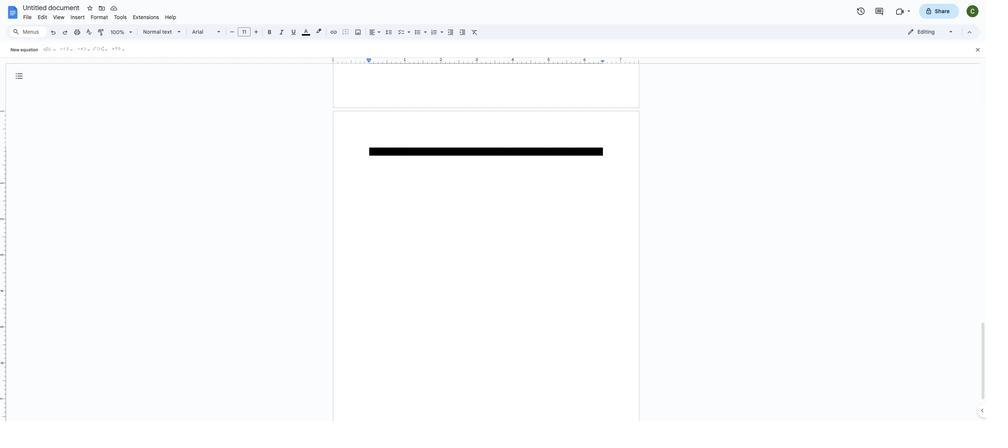 Task type: locate. For each thing, give the bounding box(es) containing it.
format menu item
[[88, 13, 111, 22]]

text
[[162, 28, 172, 35]]

application
[[0, 0, 986, 421]]

top margin image
[[0, 111, 6, 149]]

equation
[[21, 47, 38, 52]]

arial option
[[192, 27, 213, 37]]

right margin image
[[601, 58, 639, 63]]

1
[[332, 57, 334, 62]]

edit menu item
[[35, 13, 50, 22]]

help menu item
[[162, 13, 179, 22]]

share button
[[919, 4, 959, 19]]

format
[[91, 14, 108, 21]]

numbered list menu image
[[439, 27, 443, 30]]

main toolbar
[[46, 0, 481, 354]]

share
[[935, 8, 950, 15]]

Menus field
[[9, 27, 47, 37]]

arial
[[192, 28, 203, 35]]

Rename text field
[[20, 3, 84, 12]]

file
[[23, 14, 32, 21]]

edit
[[38, 14, 47, 21]]

menu bar containing file
[[20, 10, 179, 22]]

arrows image
[[110, 45, 121, 52]]

menu bar
[[20, 10, 179, 22]]

misc image
[[59, 45, 69, 52]]

help
[[165, 14, 176, 21]]

new equation
[[10, 47, 38, 52]]

insert
[[71, 14, 85, 21]]

insert menu item
[[68, 13, 88, 22]]

editing
[[918, 28, 935, 35]]

checklist menu image
[[406, 27, 411, 30]]

menu bar banner
[[0, 0, 986, 421]]

menu bar inside menu bar banner
[[20, 10, 179, 22]]

insert image image
[[354, 27, 362, 37]]



Task type: describe. For each thing, give the bounding box(es) containing it.
application containing share
[[0, 0, 986, 421]]

Zoom field
[[107, 27, 136, 38]]

styles list. normal text selected. option
[[143, 27, 173, 37]]

Star checkbox
[[85, 3, 95, 13]]

Zoom text field
[[109, 27, 127, 37]]

highlight color image
[[315, 27, 323, 36]]

line & paragraph spacing image
[[384, 27, 393, 37]]

extensions menu item
[[130, 13, 162, 22]]

Font size text field
[[238, 27, 250, 36]]

view menu item
[[50, 13, 68, 22]]

integral image
[[93, 45, 104, 52]]

left margin image
[[333, 58, 371, 63]]

new equation button
[[9, 44, 40, 55]]

tools menu item
[[111, 13, 130, 22]]

mode and view toolbar
[[902, 24, 976, 39]]

relations image
[[76, 45, 86, 52]]

normal
[[143, 28, 161, 35]]

file menu item
[[20, 13, 35, 22]]

text color image
[[302, 27, 310, 36]]

Font size field
[[238, 27, 254, 37]]

character image
[[42, 45, 52, 52]]

extensions
[[133, 14, 159, 21]]

new
[[10, 47, 19, 52]]

tools
[[114, 14, 127, 21]]

editing button
[[902, 26, 959, 37]]

view
[[53, 14, 65, 21]]

equations toolbar
[[0, 42, 986, 58]]

normal text
[[143, 28, 172, 35]]



Task type: vqa. For each thing, say whether or not it's contained in the screenshot.
the first time checkbox
no



